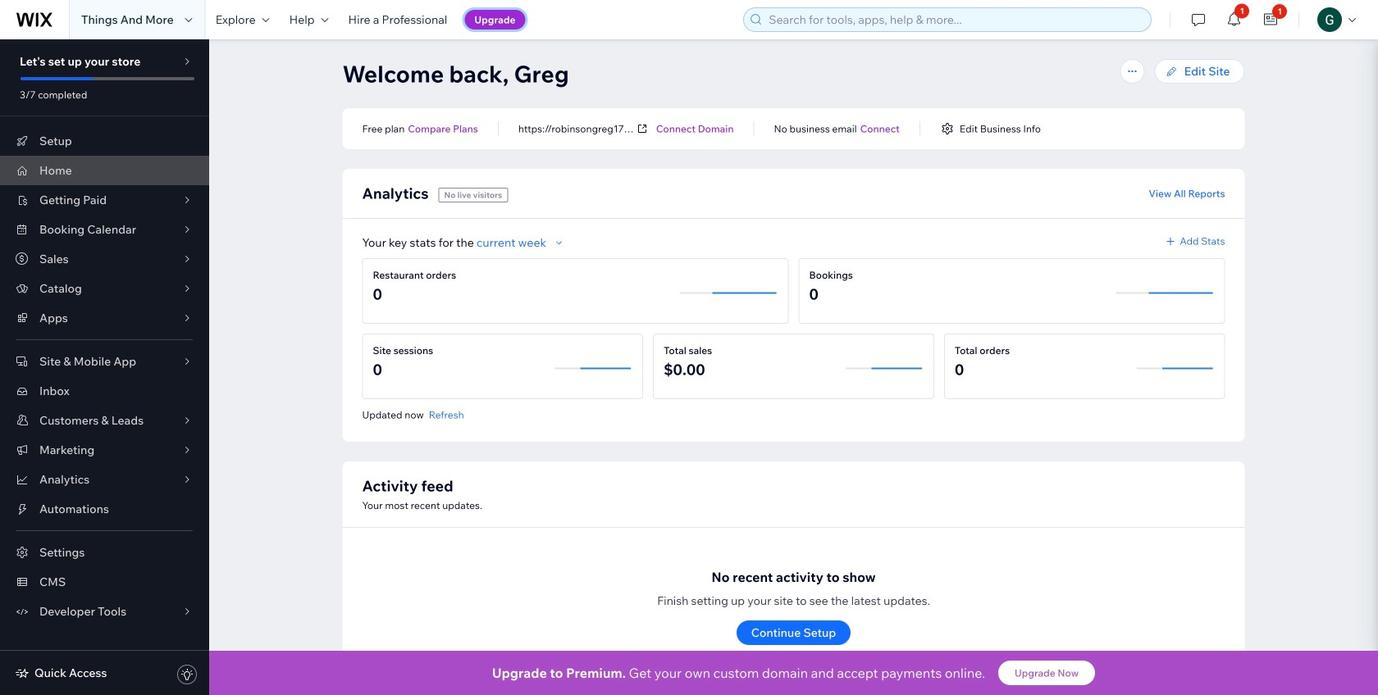 Task type: describe. For each thing, give the bounding box(es) containing it.
Search for tools, apps, help & more... field
[[764, 8, 1146, 31]]



Task type: vqa. For each thing, say whether or not it's contained in the screenshot.
SIDEBAR element
yes



Task type: locate. For each thing, give the bounding box(es) containing it.
sidebar element
[[0, 39, 209, 696]]



